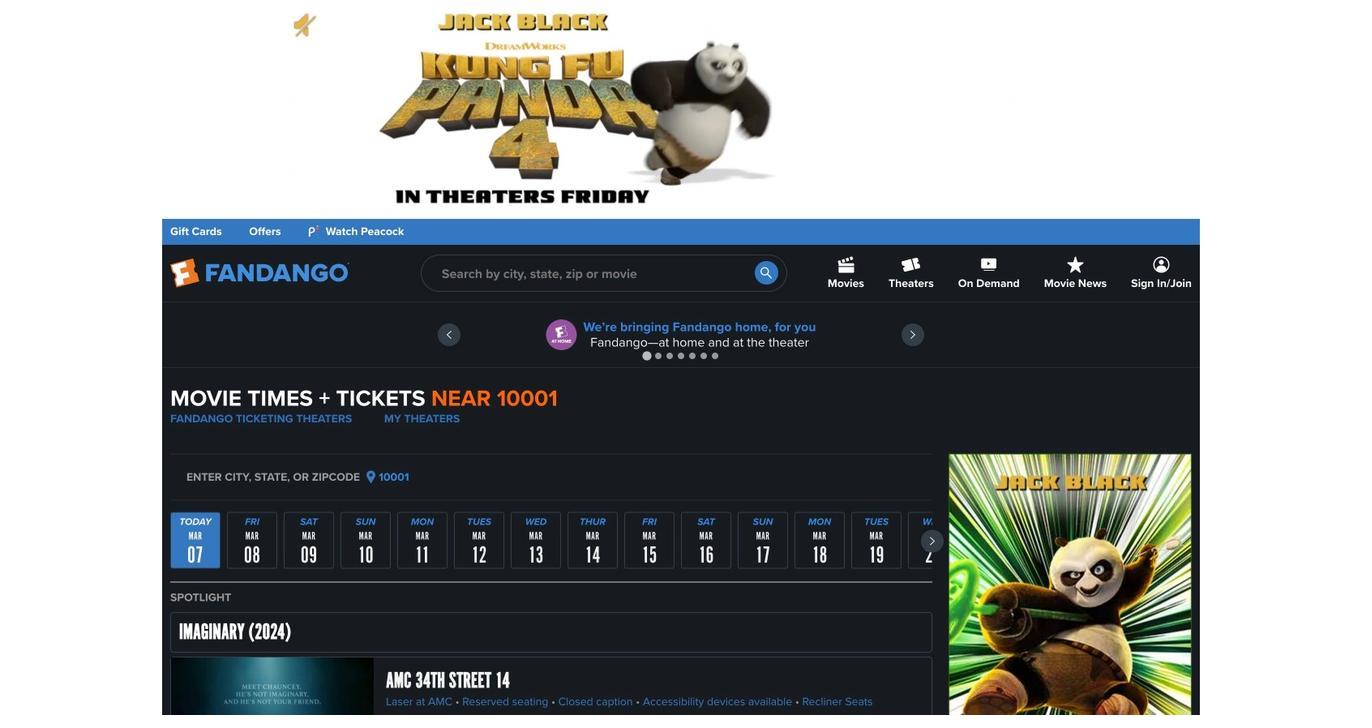 Task type: describe. For each thing, give the bounding box(es) containing it.
1 of 60 group
[[170, 512, 221, 570]]

offer icon image
[[546, 320, 577, 350]]

Search by city, state, zip or movie text field
[[421, 255, 787, 292]]

select a slide to show tab list
[[162, 350, 1200, 362]]

1 vertical spatial advertisement element
[[949, 454, 1192, 715]]

location light image
[[367, 471, 376, 484]]



Task type: vqa. For each thing, say whether or not it's contained in the screenshot.
"Imaginary (2024)" "image"
yes



Task type: locate. For each thing, give the bounding box(es) containing it.
imaginary (2024) image
[[171, 658, 374, 715]]

1 vertical spatial region
[[170, 512, 959, 570]]

advertisement element
[[288, 8, 1075, 211], [949, 454, 1192, 715]]

0 vertical spatial region
[[162, 303, 1200, 367]]

region
[[162, 303, 1200, 367], [170, 512, 959, 570]]

0 vertical spatial advertisement element
[[288, 8, 1075, 211]]

None search field
[[421, 255, 787, 292]]



